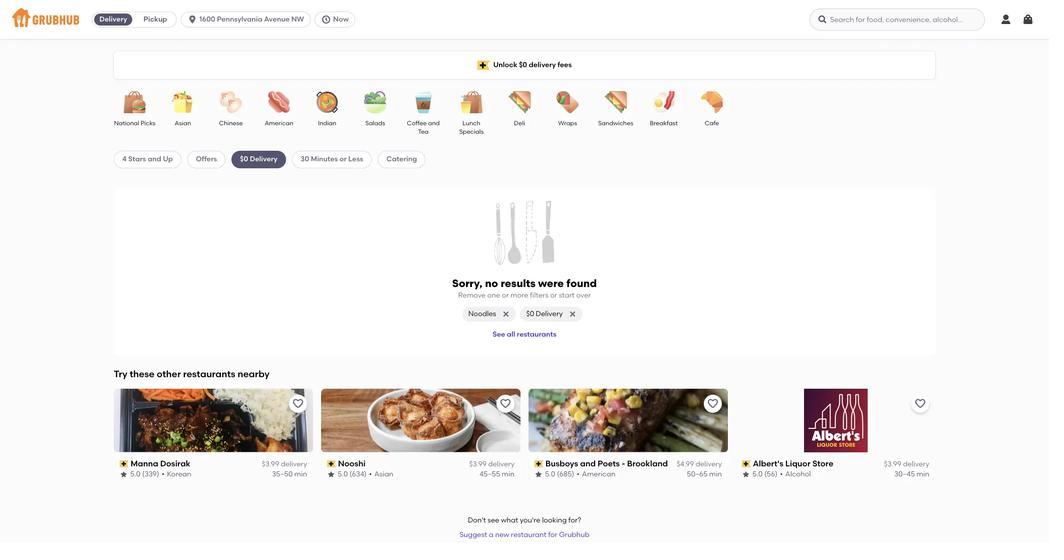 Task type: locate. For each thing, give the bounding box(es) containing it.
suggest
[[460, 531, 487, 539]]

• alcohol
[[780, 470, 811, 479]]

30–45
[[895, 470, 915, 479]]

or down "were"
[[550, 291, 557, 300]]

delivery up 35–50 min
[[281, 460, 307, 468]]

• right (634) at bottom left
[[369, 470, 372, 479]]

5.0 for nooshi
[[338, 470, 348, 479]]

manna dosirak
[[131, 459, 190, 468]]

star icon image for busboys and poets - brookland
[[535, 471, 543, 479]]

1 subscription pass image from the left
[[120, 460, 129, 467]]

asian
[[175, 120, 191, 127], [375, 470, 393, 479]]

• for manna dosirak
[[162, 470, 165, 479]]

svg image inside now "button"
[[321, 15, 331, 25]]

sorry,
[[452, 277, 483, 290]]

restaurants inside button
[[517, 330, 557, 339]]

1 vertical spatial and
[[148, 155, 161, 164]]

0 vertical spatial delivery
[[99, 15, 127, 24]]

$3.99 for nooshi
[[469, 460, 487, 468]]

$3.99 up 35–50
[[262, 460, 279, 468]]

0 horizontal spatial save this restaurant image
[[500, 398, 512, 410]]

asian right (634) at bottom left
[[375, 470, 393, 479]]

subscription pass image left the 'manna'
[[120, 460, 129, 467]]

2 horizontal spatial $3.99 delivery
[[884, 460, 930, 468]]

2 horizontal spatial svg image
[[1000, 14, 1012, 26]]

now
[[333, 15, 349, 24]]

delivery
[[99, 15, 127, 24], [250, 155, 278, 164], [536, 310, 563, 318]]

sandwiches image
[[598, 91, 633, 113]]

$3.99 delivery up 45–55
[[469, 460, 515, 468]]

0 vertical spatial asian
[[175, 120, 191, 127]]

5.0 (56)
[[753, 470, 778, 479]]

cafe
[[705, 120, 719, 127]]

0 horizontal spatial delivery
[[99, 15, 127, 24]]

2 horizontal spatial and
[[580, 459, 596, 468]]

1 horizontal spatial save this restaurant image
[[707, 398, 719, 410]]

save this restaurant image
[[500, 398, 512, 410], [707, 398, 719, 410], [915, 398, 927, 410]]

don't see what you're looking for?
[[468, 517, 581, 525]]

were
[[538, 277, 564, 290]]

4 5.0 from the left
[[753, 470, 763, 479]]

• down manna dosirak
[[162, 470, 165, 479]]

indian
[[318, 120, 336, 127]]

breakfast
[[650, 120, 678, 127]]

or right one
[[502, 291, 509, 300]]

and left up
[[148, 155, 161, 164]]

manna
[[131, 459, 158, 468]]

1 • from the left
[[162, 470, 165, 479]]

and up the tea
[[428, 120, 440, 127]]

coffee and tea image
[[406, 91, 441, 113]]

salads
[[366, 120, 385, 127]]

1 horizontal spatial asian
[[375, 470, 393, 479]]

2 save this restaurant image from the left
[[707, 398, 719, 410]]

• right (56)
[[780, 470, 783, 479]]

see all restaurants
[[493, 330, 557, 339]]

45–55
[[480, 470, 500, 479]]

save this restaurant image for albert's
[[915, 398, 927, 410]]

asian image
[[165, 91, 200, 113]]

alcohol
[[786, 470, 811, 479]]

2 vertical spatial $0
[[526, 310, 534, 318]]

45–55 min
[[480, 470, 515, 479]]

5.0 (634)
[[338, 470, 367, 479]]

nw
[[291, 15, 304, 24]]

1 horizontal spatial restaurants
[[517, 330, 557, 339]]

1 $3.99 delivery from the left
[[262, 460, 307, 468]]

2 horizontal spatial $3.99
[[884, 460, 902, 468]]

3 $3.99 delivery from the left
[[884, 460, 930, 468]]

4 subscription pass image from the left
[[742, 460, 751, 467]]

1 save this restaurant button from the left
[[289, 395, 307, 413]]

35–50 min
[[272, 470, 307, 479]]

svg image
[[1022, 14, 1034, 26], [321, 15, 331, 25], [818, 15, 828, 25], [569, 310, 577, 318]]

$0 right unlock
[[519, 61, 527, 69]]

$0 right offers
[[240, 155, 248, 164]]

min
[[294, 470, 307, 479], [502, 470, 515, 479], [709, 470, 722, 479], [917, 470, 930, 479]]

save this restaurant image
[[292, 398, 304, 410]]

svg image
[[1000, 14, 1012, 26], [187, 15, 198, 25], [502, 310, 510, 318]]

wraps image
[[550, 91, 585, 113]]

chinese image
[[213, 91, 249, 113]]

save this restaurant button for dosirak
[[289, 395, 307, 413]]

•
[[162, 470, 165, 479], [369, 470, 372, 479], [577, 470, 580, 479], [780, 470, 783, 479]]

star icon image left 5.0 (634)
[[327, 471, 335, 479]]

grubhub plus flag logo image
[[477, 60, 489, 70]]

tea
[[418, 128, 429, 136]]

2 $3.99 from the left
[[469, 460, 487, 468]]

indian image
[[310, 91, 345, 113]]

3 subscription pass image from the left
[[535, 460, 544, 467]]

4 save this restaurant button from the left
[[912, 395, 930, 413]]

min right 50–65
[[709, 470, 722, 479]]

$3.99 delivery for nooshi
[[469, 460, 515, 468]]

$3.99 up '30–45'
[[884, 460, 902, 468]]

star icon image left 5.0 (56)
[[742, 471, 750, 479]]

5.0 left the (685)
[[545, 470, 555, 479]]

$3.99 delivery up '30–45'
[[884, 460, 930, 468]]

2 • from the left
[[369, 470, 372, 479]]

4
[[122, 155, 127, 164]]

0 horizontal spatial $3.99 delivery
[[262, 460, 307, 468]]

results
[[501, 277, 536, 290]]

35–50
[[272, 470, 293, 479]]

1 vertical spatial delivery
[[250, 155, 278, 164]]

3 5.0 from the left
[[545, 470, 555, 479]]

offers
[[196, 155, 217, 164]]

$3.99 delivery up 35–50
[[262, 460, 307, 468]]

2 save this restaurant button from the left
[[497, 395, 515, 413]]

subscription pass image for busboys and poets - brookland
[[535, 460, 544, 467]]

poets
[[598, 459, 620, 468]]

2 vertical spatial and
[[580, 459, 596, 468]]

3 save this restaurant button from the left
[[704, 395, 722, 413]]

star icon image left 5.0 (339)
[[120, 471, 128, 479]]

0 vertical spatial and
[[428, 120, 440, 127]]

suggest a new restaurant for grubhub button
[[455, 526, 594, 543]]

• for albert's liquor store
[[780, 470, 783, 479]]

more
[[511, 291, 529, 300]]

• korean
[[162, 470, 191, 479]]

no results image
[[495, 200, 555, 266]]

30 minutes or less
[[301, 155, 363, 164]]

$0 delivery down chinese
[[240, 155, 278, 164]]

store
[[813, 459, 834, 468]]

$0 delivery down filters
[[526, 310, 563, 318]]

star icon image
[[120, 471, 128, 479], [327, 471, 335, 479], [535, 471, 543, 479], [742, 471, 750, 479]]

pickup
[[144, 15, 167, 24]]

5.0 for manna dosirak
[[130, 470, 141, 479]]

1 horizontal spatial or
[[502, 291, 509, 300]]

0 horizontal spatial $3.99
[[262, 460, 279, 468]]

(56)
[[765, 470, 778, 479]]

2 $3.99 delivery from the left
[[469, 460, 515, 468]]

5.0 down the 'manna'
[[130, 470, 141, 479]]

subscription pass image left nooshi at the bottom left of the page
[[327, 460, 336, 467]]

albert's liquor store
[[753, 459, 834, 468]]

2 5.0 from the left
[[338, 470, 348, 479]]

liquor
[[786, 459, 811, 468]]

1 horizontal spatial american
[[582, 470, 616, 479]]

0 horizontal spatial restaurants
[[183, 369, 235, 380]]

2 subscription pass image from the left
[[327, 460, 336, 467]]

and up • american on the bottom
[[580, 459, 596, 468]]

$0 delivery inside button
[[526, 310, 563, 318]]

delivery up '30–45 min'
[[903, 460, 930, 468]]

min right '30–45'
[[917, 470, 930, 479]]

sandwiches
[[598, 120, 633, 127]]

1600
[[200, 15, 215, 24]]

$0 delivery
[[240, 155, 278, 164], [526, 310, 563, 318]]

2 horizontal spatial delivery
[[536, 310, 563, 318]]

$0 down filters
[[526, 310, 534, 318]]

svg image inside 1600 pennsylvania avenue nw "button"
[[187, 15, 198, 25]]

4 min from the left
[[917, 470, 930, 479]]

american image
[[262, 91, 297, 113]]

and inside coffee and tea
[[428, 120, 440, 127]]

2 horizontal spatial or
[[550, 291, 557, 300]]

2 star icon image from the left
[[327, 471, 335, 479]]

0 vertical spatial $0 delivery
[[240, 155, 278, 164]]

subscription pass image
[[120, 460, 129, 467], [327, 460, 336, 467], [535, 460, 544, 467], [742, 460, 751, 467]]

$0
[[519, 61, 527, 69], [240, 155, 248, 164], [526, 310, 534, 318]]

see
[[493, 330, 505, 339]]

$3.99 up 45–55
[[469, 460, 487, 468]]

american down the busboys and poets - brookland
[[582, 470, 616, 479]]

delivery up 45–55 min
[[488, 460, 515, 468]]

asian down asian image
[[175, 120, 191, 127]]

min right 45–55
[[502, 470, 515, 479]]

start
[[559, 291, 575, 300]]

2 vertical spatial delivery
[[536, 310, 563, 318]]

3 $3.99 from the left
[[884, 460, 902, 468]]

save this restaurant button for and
[[704, 395, 722, 413]]

delivery up 50–65 min
[[696, 460, 722, 468]]

1 star icon image from the left
[[120, 471, 128, 479]]

pickup button
[[134, 12, 176, 28]]

0 horizontal spatial american
[[265, 120, 293, 127]]

delivery for busboys and poets - brookland
[[696, 460, 722, 468]]

grubhub
[[559, 531, 590, 539]]

1 $3.99 from the left
[[262, 460, 279, 468]]

5.0 down nooshi at the bottom left of the page
[[338, 470, 348, 479]]

delivery down filters
[[536, 310, 563, 318]]

star icon image left 5.0 (685)
[[535, 471, 543, 479]]

30–45 min
[[895, 470, 930, 479]]

delivery left pickup
[[99, 15, 127, 24]]

american
[[265, 120, 293, 127], [582, 470, 616, 479]]

5.0
[[130, 470, 141, 479], [338, 470, 348, 479], [545, 470, 555, 479], [753, 470, 763, 479]]

1 5.0 from the left
[[130, 470, 141, 479]]

subscription pass image left busboys
[[535, 460, 544, 467]]

0 horizontal spatial asian
[[175, 120, 191, 127]]

• right the (685)
[[577, 470, 580, 479]]

0 horizontal spatial svg image
[[187, 15, 198, 25]]

restaurants right other
[[183, 369, 235, 380]]

3 save this restaurant image from the left
[[915, 398, 927, 410]]

1 horizontal spatial $3.99
[[469, 460, 487, 468]]

restaurants down $0 delivery button
[[517, 330, 557, 339]]

lunch specials image
[[454, 91, 489, 113]]

min right 35–50
[[294, 470, 307, 479]]

delivery
[[529, 61, 556, 69], [281, 460, 307, 468], [488, 460, 515, 468], [696, 460, 722, 468], [903, 460, 930, 468]]

breakfast image
[[646, 91, 682, 113]]

• for busboys and poets - brookland
[[577, 470, 580, 479]]

star icon image for manna dosirak
[[120, 471, 128, 479]]

2 horizontal spatial save this restaurant image
[[915, 398, 927, 410]]

4 • from the left
[[780, 470, 783, 479]]

$3.99 delivery
[[262, 460, 307, 468], [469, 460, 515, 468], [884, 460, 930, 468]]

1 horizontal spatial svg image
[[502, 310, 510, 318]]

3 star icon image from the left
[[535, 471, 543, 479]]

$0 delivery button
[[520, 307, 583, 322]]

pennsylvania
[[217, 15, 262, 24]]

(634)
[[350, 470, 367, 479]]

1 horizontal spatial $0 delivery
[[526, 310, 563, 318]]

5.0 left (56)
[[753, 470, 763, 479]]

no
[[485, 277, 498, 290]]

1 vertical spatial $0 delivery
[[526, 310, 563, 318]]

noodles
[[468, 310, 496, 318]]

0 vertical spatial american
[[265, 120, 293, 127]]

4 star icon image from the left
[[742, 471, 750, 479]]

Search for food, convenience, alcohol... search field
[[810, 9, 985, 31]]

$0 inside button
[[526, 310, 534, 318]]

1 horizontal spatial and
[[428, 120, 440, 127]]

less
[[348, 155, 363, 164]]

delivery left 30
[[250, 155, 278, 164]]

or
[[340, 155, 347, 164], [502, 291, 509, 300], [550, 291, 557, 300]]

or left less
[[340, 155, 347, 164]]

delivery for albert's liquor store
[[903, 460, 930, 468]]

0 vertical spatial restaurants
[[517, 330, 557, 339]]

brookland
[[627, 459, 668, 468]]

nearby
[[238, 369, 270, 380]]

wraps
[[558, 120, 577, 127]]

1 vertical spatial american
[[582, 470, 616, 479]]

1 min from the left
[[294, 470, 307, 479]]

1 save this restaurant image from the left
[[500, 398, 512, 410]]

other
[[157, 369, 181, 380]]

minutes
[[311, 155, 338, 164]]

american down american image
[[265, 120, 293, 127]]

delivery for nooshi
[[488, 460, 515, 468]]

deli
[[514, 120, 525, 127]]

0 horizontal spatial and
[[148, 155, 161, 164]]

(339)
[[142, 470, 159, 479]]

subscription pass image left the albert's
[[742, 460, 751, 467]]

restaurants
[[517, 330, 557, 339], [183, 369, 235, 380]]

3 min from the left
[[709, 470, 722, 479]]

5.0 for albert's liquor store
[[753, 470, 763, 479]]

now button
[[315, 12, 359, 28]]

specials
[[459, 128, 484, 136]]

1 vertical spatial restaurants
[[183, 369, 235, 380]]

1 horizontal spatial $3.99 delivery
[[469, 460, 515, 468]]

3 • from the left
[[577, 470, 580, 479]]



Task type: vqa. For each thing, say whether or not it's contained in the screenshot.
3783
no



Task type: describe. For each thing, give the bounding box(es) containing it.
1 vertical spatial $0
[[240, 155, 248, 164]]

dosirak
[[160, 459, 190, 468]]

$3.99 delivery for albert's liquor store
[[884, 460, 930, 468]]

-
[[622, 459, 625, 468]]

subscription pass image for nooshi
[[327, 460, 336, 467]]

$3.99 for albert's liquor store
[[884, 460, 902, 468]]

and for busboys and poets - brookland
[[580, 459, 596, 468]]

1 vertical spatial asian
[[375, 470, 393, 479]]

50–65
[[687, 470, 708, 479]]

suggest a new restaurant for grubhub
[[460, 531, 590, 539]]

5.0 for busboys and poets - brookland
[[545, 470, 555, 479]]

delivery button
[[92, 12, 134, 28]]

a
[[489, 531, 494, 539]]

new
[[495, 531, 509, 539]]

busboys
[[546, 459, 578, 468]]

remove
[[458, 291, 486, 300]]

50–65 min
[[687, 470, 722, 479]]

min for liquor
[[917, 470, 930, 479]]

these
[[130, 369, 155, 380]]

sorry, no results were found remove one or more filters or start over
[[452, 277, 597, 300]]

5.0 (339)
[[130, 470, 159, 479]]

(685)
[[557, 470, 574, 479]]

svg image inside "noodles" button
[[502, 310, 510, 318]]

0 horizontal spatial or
[[340, 155, 347, 164]]

avenue
[[264, 15, 290, 24]]

$4.99 delivery
[[677, 460, 722, 468]]

chinese
[[219, 120, 243, 127]]

up
[[163, 155, 173, 164]]

min for dosirak
[[294, 470, 307, 479]]

lunch specials
[[459, 120, 484, 136]]

$4.99
[[677, 460, 694, 468]]

main navigation navigation
[[0, 0, 1049, 39]]

nooshi
[[338, 459, 366, 468]]

national picks
[[114, 120, 156, 127]]

stars
[[128, 155, 146, 164]]

delivery for manna dosirak
[[281, 460, 307, 468]]

albert's
[[753, 459, 784, 468]]

restaurant
[[511, 531, 547, 539]]

coffee and tea
[[407, 120, 440, 136]]

try
[[114, 369, 127, 380]]

for?
[[569, 517, 581, 525]]

catering
[[386, 155, 417, 164]]

4 stars and up
[[122, 155, 173, 164]]

looking
[[542, 517, 567, 525]]

delivery left fees
[[529, 61, 556, 69]]

over
[[576, 291, 591, 300]]

filters
[[530, 291, 549, 300]]

lunch
[[463, 120, 480, 127]]

albert's liquor store logo image
[[804, 389, 868, 452]]

unlock $0 delivery fees
[[493, 61, 572, 69]]

national picks image
[[117, 91, 152, 113]]

2 min from the left
[[502, 470, 515, 479]]

korean
[[167, 470, 191, 479]]

1600 pennsylvania avenue nw button
[[181, 12, 315, 28]]

save this restaurant image for busboys
[[707, 398, 719, 410]]

30
[[301, 155, 309, 164]]

noodles button
[[462, 307, 516, 322]]

min for and
[[709, 470, 722, 479]]

• american
[[577, 470, 616, 479]]

star icon image for nooshi
[[327, 471, 335, 479]]

subscription pass image for manna dosirak
[[120, 460, 129, 467]]

try these other restaurants nearby
[[114, 369, 270, 380]]

deli image
[[502, 91, 537, 113]]

5.0 (685)
[[545, 470, 574, 479]]

one
[[488, 291, 500, 300]]

picks
[[141, 120, 156, 127]]

you're
[[520, 517, 541, 525]]

what
[[501, 517, 518, 525]]

busboys and poets - brookland logo image
[[529, 389, 728, 452]]

unlock
[[493, 61, 517, 69]]

save this restaurant button for liquor
[[912, 395, 930, 413]]

coffee
[[407, 120, 427, 127]]

0 horizontal spatial $0 delivery
[[240, 155, 278, 164]]

manna dosirak logo image
[[114, 389, 313, 452]]

$3.99 delivery for manna dosirak
[[262, 460, 307, 468]]

$3.99 for manna dosirak
[[262, 460, 279, 468]]

national
[[114, 120, 139, 127]]

and for coffee and tea
[[428, 120, 440, 127]]

see all restaurants button
[[489, 326, 561, 344]]

for
[[548, 531, 558, 539]]

busboys and poets - brookland
[[546, 459, 668, 468]]

cafe image
[[695, 91, 730, 113]]

delivery inside button
[[536, 310, 563, 318]]

star icon image for albert's liquor store
[[742, 471, 750, 479]]

nooshi logo image
[[321, 389, 521, 452]]

1 horizontal spatial delivery
[[250, 155, 278, 164]]

• for nooshi
[[369, 470, 372, 479]]

0 vertical spatial $0
[[519, 61, 527, 69]]

salads image
[[358, 91, 393, 113]]

found
[[567, 277, 597, 290]]

subscription pass image for albert's liquor store
[[742, 460, 751, 467]]

don't
[[468, 517, 486, 525]]

fees
[[558, 61, 572, 69]]

all
[[507, 330, 515, 339]]

1600 pennsylvania avenue nw
[[200, 15, 304, 24]]

delivery inside button
[[99, 15, 127, 24]]

svg image inside $0 delivery button
[[569, 310, 577, 318]]



